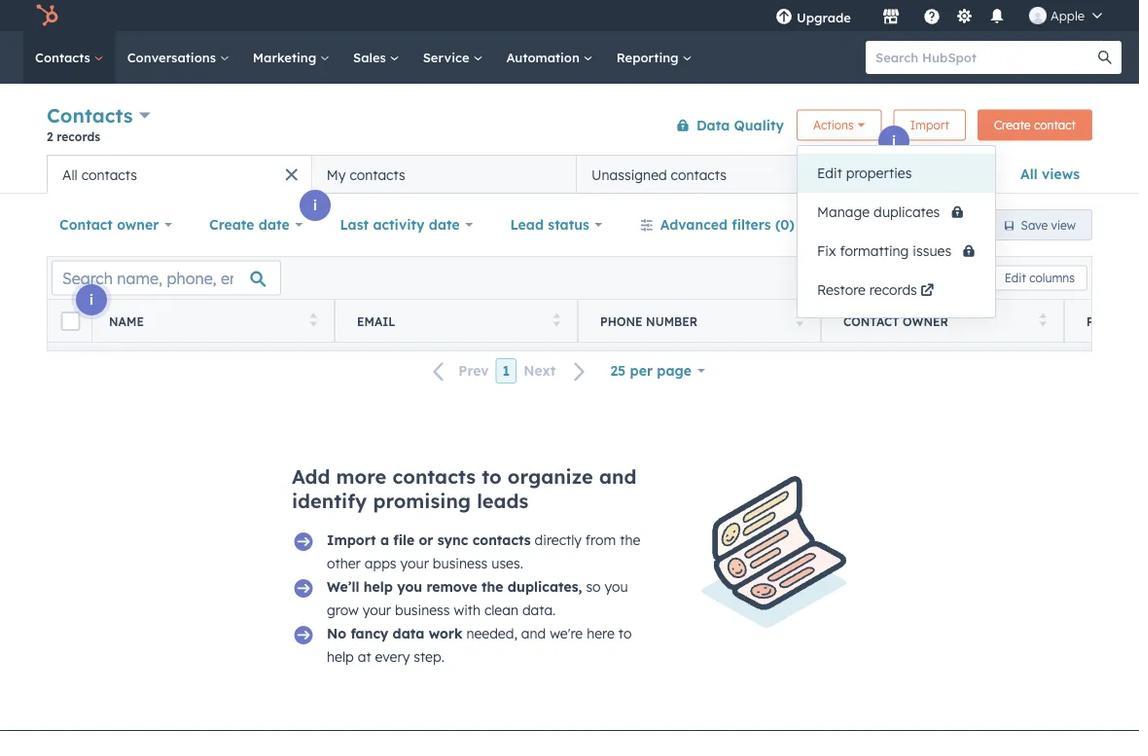 Task type: describe. For each thing, give the bounding box(es) containing it.
advanced
[[661, 216, 728, 233]]

1 button
[[496, 358, 517, 384]]

leads
[[477, 489, 529, 513]]

1 horizontal spatial owner
[[903, 314, 949, 329]]

press to sort. element for contact owner
[[1040, 313, 1047, 330]]

contacts inside add more contacts to organize and identify promising leads
[[393, 464, 476, 489]]

last activity date button
[[327, 205, 486, 244]]

date inside popup button
[[259, 216, 290, 233]]

step.
[[414, 648, 445, 665]]

to inside needed, and we're here to help at every step.
[[619, 625, 632, 642]]

create for create contact
[[995, 118, 1031, 132]]

advanced filters (0) button
[[628, 205, 808, 244]]

directly from the other apps your business uses.
[[327, 532, 641, 572]]

contact owner inside popup button
[[59, 216, 159, 233]]

all views
[[1021, 165, 1081, 183]]

edit for edit columns
[[1005, 271, 1027, 285]]

name
[[109, 314, 144, 329]]

last
[[340, 216, 369, 233]]

restore records link
[[798, 271, 996, 310]]

contacts inside popup button
[[47, 103, 133, 128]]

apple
[[1051, 7, 1085, 23]]

1 horizontal spatial i button
[[300, 190, 331, 221]]

my contacts
[[327, 166, 406, 183]]

contacts up uses.
[[473, 532, 531, 549]]

press to sort. image for phone number
[[797, 313, 804, 327]]

contact owner button
[[47, 205, 185, 244]]

1 you from the left
[[397, 578, 423, 595]]

import for import a file or sync contacts
[[327, 532, 376, 549]]

fix
[[818, 242, 837, 259]]

more
[[336, 464, 387, 489]]

contact inside popup button
[[59, 216, 113, 233]]

your inside directly from the other apps your business uses.
[[401, 555, 429, 572]]

help image
[[924, 9, 941, 26]]

number
[[646, 314, 698, 329]]

1 horizontal spatial contact
[[844, 314, 900, 329]]

unassigned
[[592, 166, 668, 183]]

automation
[[507, 49, 584, 65]]

marketplaces button
[[871, 0, 912, 31]]

create date button
[[197, 205, 316, 244]]

lead
[[511, 216, 544, 233]]

at
[[358, 648, 371, 665]]

press to sort. image for email
[[553, 313, 561, 327]]

manage duplicates
[[818, 203, 945, 220]]

needed,
[[467, 625, 518, 642]]

views
[[1043, 165, 1081, 183]]

2 records
[[47, 129, 100, 144]]

0 vertical spatial help
[[364, 578, 393, 595]]

manage
[[818, 203, 870, 220]]

unassigned contacts
[[592, 166, 727, 183]]

properties
[[847, 165, 913, 182]]

you inside "so you grow your business with clean data."
[[605, 578, 629, 595]]

or
[[419, 532, 434, 549]]

view for save
[[1052, 218, 1077, 232]]

bob builder image
[[1030, 7, 1047, 24]]

notifications image
[[989, 9, 1007, 26]]

sync
[[438, 532, 469, 549]]

phone number
[[601, 314, 698, 329]]

page
[[657, 362, 692, 379]]

contacts for unassigned contacts
[[671, 166, 727, 183]]

upgrade image
[[776, 9, 793, 26]]

your inside "so you grow your business with clean data."
[[363, 602, 391, 619]]

fix formatting issues
[[818, 242, 956, 259]]

25 per page button
[[598, 351, 718, 390]]

sales link
[[342, 31, 411, 84]]

work
[[429, 625, 463, 642]]

marketplaces image
[[883, 9, 900, 26]]

prev button
[[422, 358, 496, 384]]

all contacts button
[[47, 155, 312, 194]]

press to sort. element for email
[[553, 313, 561, 330]]

no fancy data work
[[327, 625, 463, 642]]

data
[[697, 116, 730, 133]]

next
[[524, 362, 556, 379]]

0 vertical spatial i button
[[879, 126, 910, 157]]

edit columns
[[1005, 271, 1076, 285]]

export
[[932, 271, 968, 285]]

activity
[[373, 216, 425, 233]]

fancy
[[351, 625, 389, 642]]

(3/5)
[[950, 165, 984, 183]]

Search name, phone, email addresses, or company search field
[[52, 260, 281, 295]]

my contacts button
[[312, 155, 577, 194]]

contacts link
[[23, 31, 116, 84]]

contacts banner
[[47, 100, 1093, 155]]

edit for edit properties
[[818, 165, 843, 182]]

needed, and we're here to help at every step.
[[327, 625, 632, 665]]

import a file or sync contacts
[[327, 532, 531, 549]]

primary column header
[[1065, 300, 1140, 343]]

add more contacts to organize and identify promising leads
[[292, 464, 637, 513]]

add view (3/5)
[[884, 165, 984, 183]]

status
[[548, 216, 590, 233]]

1
[[503, 362, 510, 379]]

restore
[[818, 281, 866, 298]]

we'll help you remove the duplicates,
[[327, 578, 583, 595]]

conversations
[[127, 49, 220, 65]]

and inside add more contacts to organize and identify promising leads
[[600, 464, 637, 489]]

filters
[[732, 216, 772, 233]]

all views link
[[1008, 155, 1093, 194]]

pagination navigation
[[422, 358, 598, 384]]

upgrade
[[797, 9, 852, 25]]

apple button
[[1018, 0, 1115, 31]]

all contacts
[[62, 166, 137, 183]]

apps
[[365, 555, 397, 572]]

records for restore records
[[870, 281, 918, 298]]

search image
[[1099, 51, 1113, 64]]

edit properties link
[[798, 154, 996, 193]]

a
[[381, 532, 389, 549]]



Task type: vqa. For each thing, say whether or not it's contained in the screenshot.


Task type: locate. For each thing, give the bounding box(es) containing it.
0 horizontal spatial import
[[327, 532, 376, 549]]

columns
[[1030, 271, 1076, 285]]

help down apps
[[364, 578, 393, 595]]

primary
[[1087, 314, 1140, 329]]

uses.
[[492, 555, 524, 572]]

to right here
[[619, 625, 632, 642]]

Search HubSpot search field
[[866, 41, 1105, 74]]

unassigned contacts button
[[577, 155, 842, 194]]

every
[[375, 648, 410, 665]]

view left (3/5)
[[915, 165, 946, 183]]

0 horizontal spatial edit
[[818, 165, 843, 182]]

0 vertical spatial contact owner
[[59, 216, 159, 233]]

grow
[[327, 602, 359, 619]]

prev
[[459, 362, 489, 379]]

you right so
[[605, 578, 629, 595]]

the up clean
[[482, 578, 504, 595]]

1 horizontal spatial help
[[364, 578, 393, 595]]

edit properties
[[818, 165, 913, 182]]

0 horizontal spatial view
[[915, 165, 946, 183]]

2 vertical spatial i
[[90, 291, 94, 308]]

1 vertical spatial business
[[395, 602, 450, 619]]

0 vertical spatial your
[[401, 555, 429, 572]]

4 press to sort. image from the left
[[1040, 313, 1047, 327]]

to left organize
[[482, 464, 502, 489]]

0 horizontal spatial contact owner
[[59, 216, 159, 233]]

records for 2 records
[[57, 129, 100, 144]]

business inside "so you grow your business with clean data."
[[395, 602, 450, 619]]

conversations link
[[116, 31, 241, 84]]

you left remove
[[397, 578, 423, 595]]

formatting
[[840, 242, 910, 259]]

1 horizontal spatial i
[[313, 197, 317, 214]]

owner down restore records link
[[903, 314, 949, 329]]

menu item
[[865, 0, 869, 31]]

1 vertical spatial i
[[313, 197, 317, 214]]

actions
[[814, 118, 854, 132]]

1 horizontal spatial records
[[870, 281, 918, 298]]

create inside popup button
[[209, 216, 255, 233]]

(0)
[[776, 216, 795, 233]]

0 vertical spatial records
[[57, 129, 100, 144]]

press to sort. element for phone number
[[797, 313, 804, 330]]

and inside needed, and we're here to help at every step.
[[522, 625, 546, 642]]

and up from
[[600, 464, 637, 489]]

contacts up 2 records
[[47, 103, 133, 128]]

add for add view (3/5)
[[884, 165, 911, 183]]

view inside save view button
[[1052, 218, 1077, 232]]

email
[[357, 314, 396, 329]]

1 vertical spatial and
[[522, 625, 546, 642]]

contacts up advanced at the right top of page
[[671, 166, 727, 183]]

help
[[364, 578, 393, 595], [327, 648, 354, 665]]

0 horizontal spatial and
[[522, 625, 546, 642]]

records down fix formatting issues button
[[870, 281, 918, 298]]

data quality button
[[664, 106, 786, 145]]

2 horizontal spatial i button
[[879, 126, 910, 157]]

0 vertical spatial the
[[620, 532, 641, 549]]

2 you from the left
[[605, 578, 629, 595]]

help inside needed, and we're here to help at every step.
[[327, 648, 354, 665]]

view right save
[[1052, 218, 1077, 232]]

edit columns button
[[993, 265, 1088, 291]]

0 horizontal spatial your
[[363, 602, 391, 619]]

import
[[911, 118, 950, 132], [327, 532, 376, 549]]

data.
[[523, 602, 556, 619]]

contact
[[59, 216, 113, 233], [844, 314, 900, 329]]

issues
[[913, 242, 952, 259]]

directly
[[535, 532, 582, 549]]

1 vertical spatial your
[[363, 602, 391, 619]]

0 vertical spatial and
[[600, 464, 637, 489]]

i button up the properties
[[879, 126, 910, 157]]

create inside button
[[995, 118, 1031, 132]]

to inside add more contacts to organize and identify promising leads
[[482, 464, 502, 489]]

import button
[[894, 110, 967, 141]]

1 vertical spatial i button
[[300, 190, 331, 221]]

press to sort. element
[[310, 313, 317, 330], [553, 313, 561, 330], [797, 313, 804, 330], [1040, 313, 1047, 330]]

1 vertical spatial help
[[327, 648, 354, 665]]

file
[[394, 532, 415, 549]]

sales
[[353, 49, 390, 65]]

add for add more contacts to organize and identify promising leads
[[292, 464, 330, 489]]

create down all contacts button
[[209, 216, 255, 233]]

last activity date
[[340, 216, 460, 233]]

1 date from the left
[[259, 216, 290, 233]]

business up the data
[[395, 602, 450, 619]]

import up add view (3/5)
[[911, 118, 950, 132]]

next button
[[517, 358, 598, 384]]

0 horizontal spatial the
[[482, 578, 504, 595]]

create
[[995, 118, 1031, 132], [209, 216, 255, 233]]

business inside directly from the other apps your business uses.
[[433, 555, 488, 572]]

1 vertical spatial contact
[[844, 314, 900, 329]]

1 vertical spatial import
[[327, 532, 376, 549]]

i button left name
[[76, 284, 107, 315]]

all for all views
[[1021, 165, 1038, 183]]

contacts inside button
[[350, 166, 406, 183]]

actions button
[[797, 110, 883, 141]]

0 horizontal spatial contact
[[59, 216, 113, 233]]

1 horizontal spatial import
[[911, 118, 950, 132]]

0 vertical spatial add
[[884, 165, 911, 183]]

0 horizontal spatial to
[[482, 464, 502, 489]]

owner inside popup button
[[117, 216, 159, 233]]

identify
[[292, 489, 367, 513]]

advanced filters (0)
[[661, 216, 795, 233]]

fix formatting issues button
[[798, 232, 996, 271]]

0 horizontal spatial help
[[327, 648, 354, 665]]

save
[[1022, 218, 1049, 232]]

1 all from the left
[[1021, 165, 1038, 183]]

create contact
[[995, 118, 1077, 132]]

duplicates,
[[508, 578, 583, 595]]

no
[[327, 625, 347, 642]]

import for import
[[911, 118, 950, 132]]

1 vertical spatial owner
[[903, 314, 949, 329]]

contacts for my contacts
[[350, 166, 406, 183]]

0 vertical spatial contacts
[[35, 49, 94, 65]]

2 vertical spatial i button
[[76, 284, 107, 315]]

lead status
[[511, 216, 590, 233]]

organize
[[508, 464, 594, 489]]

remove
[[427, 578, 478, 595]]

promising
[[373, 489, 471, 513]]

0 horizontal spatial records
[[57, 129, 100, 144]]

view for add
[[915, 165, 946, 183]]

0 vertical spatial edit
[[818, 165, 843, 182]]

3 press to sort. image from the left
[[797, 313, 804, 327]]

edit up manage
[[818, 165, 843, 182]]

add inside popup button
[[884, 165, 911, 183]]

0 vertical spatial import
[[911, 118, 950, 132]]

1 vertical spatial contact owner
[[844, 314, 949, 329]]

2 date from the left
[[429, 216, 460, 233]]

2 press to sort. image from the left
[[553, 313, 561, 327]]

edit
[[818, 165, 843, 182], [1005, 271, 1027, 285]]

edit inside edit properties link
[[818, 165, 843, 182]]

quality
[[735, 116, 785, 133]]

i for the middle i button
[[313, 197, 317, 214]]

the right from
[[620, 532, 641, 549]]

contact owner
[[59, 216, 159, 233], [844, 314, 949, 329]]

1 horizontal spatial contact owner
[[844, 314, 949, 329]]

0 horizontal spatial date
[[259, 216, 290, 233]]

menu
[[762, 0, 1117, 31]]

data quality
[[697, 116, 785, 133]]

1 press to sort. element from the left
[[310, 313, 317, 330]]

contact owner down all contacts
[[59, 216, 159, 233]]

import inside button
[[911, 118, 950, 132]]

1 horizontal spatial edit
[[1005, 271, 1027, 285]]

press to sort. image for contact owner
[[1040, 313, 1047, 327]]

2 all from the left
[[62, 166, 78, 183]]

contacts for all contacts
[[81, 166, 137, 183]]

lead status button
[[498, 205, 616, 244]]

1 press to sort. image from the left
[[310, 313, 317, 327]]

help button
[[916, 0, 949, 31]]

1 vertical spatial to
[[619, 625, 632, 642]]

1 vertical spatial view
[[1052, 218, 1077, 232]]

menu containing apple
[[762, 0, 1117, 31]]

1 vertical spatial records
[[870, 281, 918, 298]]

0 vertical spatial i
[[893, 132, 897, 149]]

1 horizontal spatial you
[[605, 578, 629, 595]]

business
[[433, 555, 488, 572], [395, 602, 450, 619]]

hubspot link
[[23, 4, 73, 27]]

25
[[611, 362, 626, 379]]

records inside contacts banner
[[57, 129, 100, 144]]

contacts up the import a file or sync contacts
[[393, 464, 476, 489]]

with
[[454, 602, 481, 619]]

0 horizontal spatial you
[[397, 578, 423, 595]]

help down no
[[327, 648, 354, 665]]

1 vertical spatial contacts
[[47, 103, 133, 128]]

and down 'data.' at the left bottom of page
[[522, 625, 546, 642]]

1 horizontal spatial view
[[1052, 218, 1077, 232]]

0 horizontal spatial i button
[[76, 284, 107, 315]]

contact down restore records
[[844, 314, 900, 329]]

service
[[423, 49, 474, 65]]

all
[[1021, 165, 1038, 183], [62, 166, 78, 183]]

contact owner down restore records link
[[844, 314, 949, 329]]

0 horizontal spatial add
[[292, 464, 330, 489]]

settings image
[[956, 8, 974, 26]]

1 vertical spatial the
[[482, 578, 504, 595]]

i for bottommost i button
[[90, 291, 94, 308]]

contacts
[[81, 166, 137, 183], [350, 166, 406, 183], [671, 166, 727, 183], [393, 464, 476, 489], [473, 532, 531, 549]]

0 vertical spatial business
[[433, 555, 488, 572]]

4 press to sort. element from the left
[[1040, 313, 1047, 330]]

contacts up contact owner popup button
[[81, 166, 137, 183]]

edit left the "columns"
[[1005, 271, 1027, 285]]

save view button
[[988, 209, 1093, 240]]

phone
[[601, 314, 643, 329]]

1 horizontal spatial the
[[620, 532, 641, 549]]

1 horizontal spatial create
[[995, 118, 1031, 132]]

edit inside edit columns button
[[1005, 271, 1027, 285]]

add inside add more contacts to organize and identify promising leads
[[292, 464, 330, 489]]

search button
[[1089, 41, 1122, 74]]

25 per page
[[611, 362, 692, 379]]

0 horizontal spatial i
[[90, 291, 94, 308]]

automation link
[[495, 31, 605, 84]]

export button
[[919, 265, 981, 291]]

2 horizontal spatial i
[[893, 132, 897, 149]]

0 vertical spatial to
[[482, 464, 502, 489]]

contacts down hubspot link
[[35, 49, 94, 65]]

i button down my
[[300, 190, 331, 221]]

owner up 'search name, phone, email addresses, or company' search box
[[117, 216, 159, 233]]

2 press to sort. element from the left
[[553, 313, 561, 330]]

the
[[620, 532, 641, 549], [482, 578, 504, 595]]

1 horizontal spatial and
[[600, 464, 637, 489]]

business up we'll help you remove the duplicates,
[[433, 555, 488, 572]]

1 vertical spatial create
[[209, 216, 255, 233]]

records
[[57, 129, 100, 144], [870, 281, 918, 298]]

settings link
[[953, 5, 977, 26]]

contact down all contacts
[[59, 216, 113, 233]]

create left contact
[[995, 118, 1031, 132]]

all left views
[[1021, 165, 1038, 183]]

all inside button
[[62, 166, 78, 183]]

i for the top i button
[[893, 132, 897, 149]]

1 horizontal spatial your
[[401, 555, 429, 572]]

date
[[259, 216, 290, 233], [429, 216, 460, 233]]

all down 2 records
[[62, 166, 78, 183]]

import up other
[[327, 532, 376, 549]]

to
[[482, 464, 502, 489], [619, 625, 632, 642]]

other
[[327, 555, 361, 572]]

1 horizontal spatial date
[[429, 216, 460, 233]]

date inside popup button
[[429, 216, 460, 233]]

0 horizontal spatial create
[[209, 216, 255, 233]]

per
[[630, 362, 653, 379]]

0 vertical spatial contact
[[59, 216, 113, 233]]

so you grow your business with clean data.
[[327, 578, 629, 619]]

duplicates
[[874, 203, 941, 220]]

create for create date
[[209, 216, 255, 233]]

0 horizontal spatial owner
[[117, 216, 159, 233]]

manage duplicates button
[[798, 193, 996, 232]]

view inside add view (3/5) popup button
[[915, 165, 946, 183]]

reporting
[[617, 49, 683, 65]]

0 vertical spatial owner
[[117, 216, 159, 233]]

1 horizontal spatial all
[[1021, 165, 1038, 183]]

1 vertical spatial edit
[[1005, 271, 1027, 285]]

marketing
[[253, 49, 320, 65]]

notifications button
[[981, 0, 1014, 31]]

0 vertical spatial create
[[995, 118, 1031, 132]]

date left last
[[259, 216, 290, 233]]

hubspot image
[[35, 4, 58, 27]]

date right activity
[[429, 216, 460, 233]]

records right "2"
[[57, 129, 100, 144]]

all for all contacts
[[62, 166, 78, 183]]

your up fancy
[[363, 602, 391, 619]]

your down file
[[401, 555, 429, 572]]

1 vertical spatial add
[[292, 464, 330, 489]]

restore records
[[818, 281, 918, 298]]

the inside directly from the other apps your business uses.
[[620, 532, 641, 549]]

0 vertical spatial view
[[915, 165, 946, 183]]

we'll
[[327, 578, 360, 595]]

press to sort. image
[[310, 313, 317, 327], [553, 313, 561, 327], [797, 313, 804, 327], [1040, 313, 1047, 327]]

1 horizontal spatial to
[[619, 625, 632, 642]]

contacts right my
[[350, 166, 406, 183]]

marketing link
[[241, 31, 342, 84]]

0 horizontal spatial all
[[62, 166, 78, 183]]

1 horizontal spatial add
[[884, 165, 911, 183]]

3 press to sort. element from the left
[[797, 313, 804, 330]]



